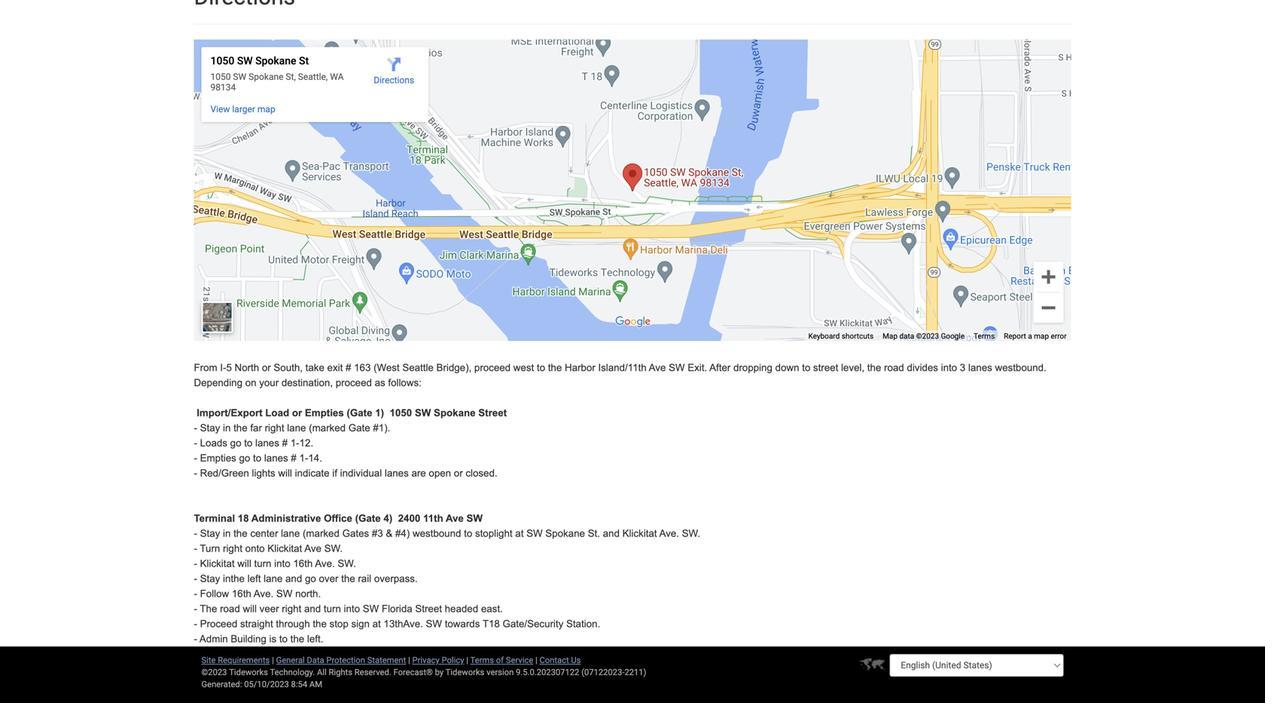 Task type: locate. For each thing, give the bounding box(es) containing it.
road
[[885, 362, 905, 373], [220, 603, 240, 614]]

stop
[[330, 618, 349, 630]]

in inside terminal 18 administrative office (gate 4)  2400 11th ave sw - stay in the center lane (marked gates #3 & #4) westbound to stoplight at sw spokane st. and klickitat ave. sw. - turn right onto klickitat ave sw. - klickitat will turn into 16th ave. sw. - stay inthe left lane and go over the rail overpass. - follow 16th ave. sw north. - the road will veer right and turn into sw florida street headed east. - proceed straight through the stop sign at 13thave. sw towards t18 gate/security station. - admin building is to the left.
[[223, 528, 231, 539]]

terminal 18 administrative office (gate 4)  2400 11th ave sw - stay in the center lane (marked gates #3 & #4) westbound to stoplight at sw spokane st. and klickitat ave. sw. - turn right onto klickitat ave sw. - klickitat will turn into 16th ave. sw. - stay inthe left lane and go over the rail overpass. - follow 16th ave. sw north. - the road will veer right and turn into sw florida street headed east. - proceed straight through the stop sign at 13thave. sw towards t18 gate/security station. - admin building is to the left.
[[194, 513, 701, 645]]

in inside import/export load or empties (gate 1)  1050 sw spokane street - stay in the far right lane (marked gate #1). - loads go to lanes # 1-12. - empties go to lanes # 1-14. - red/green lights will indicate if individual lanes are open or closed.
[[223, 422, 231, 434]]

sw
[[669, 362, 685, 373], [415, 407, 431, 419], [467, 513, 483, 524], [527, 528, 543, 539], [276, 588, 293, 599], [363, 603, 379, 614], [426, 618, 442, 630]]

0 vertical spatial 16th
[[293, 558, 313, 569]]

klickitat right 'st.'
[[623, 528, 657, 539]]

1-
[[291, 437, 300, 449], [300, 452, 308, 464]]

the up left.
[[313, 618, 327, 630]]

3 - from the top
[[194, 452, 197, 464]]

go
[[230, 437, 241, 449], [239, 452, 250, 464], [305, 573, 316, 584]]

0 vertical spatial in
[[223, 422, 231, 434]]

stay inside import/export load or empties (gate 1)  1050 sw spokane street - stay in the far right lane (marked gate #1). - loads go to lanes # 1-12. - empties go to lanes # 1-14. - red/green lights will indicate if individual lanes are open or closed.
[[200, 422, 220, 434]]

in down terminal
[[223, 528, 231, 539]]

and
[[603, 528, 620, 539], [286, 573, 302, 584], [304, 603, 321, 614]]

3
[[961, 362, 966, 373]]

t18
[[483, 618, 500, 630]]

7 - from the top
[[194, 558, 197, 569]]

down
[[776, 362, 800, 373]]

lane right left
[[264, 573, 283, 584]]

ave.
[[660, 528, 680, 539], [315, 558, 335, 569], [254, 588, 274, 599]]

contact us link
[[540, 655, 581, 665]]

0 vertical spatial or
[[262, 362, 271, 373]]

1 horizontal spatial ave.
[[315, 558, 335, 569]]

by
[[435, 667, 444, 677]]

9.5.0.202307122
[[516, 667, 580, 677]]

into
[[942, 362, 958, 373], [274, 558, 291, 569], [344, 603, 360, 614]]

1 vertical spatial ave.
[[315, 558, 335, 569]]

2 horizontal spatial ave
[[649, 362, 666, 373]]

spokane down bridge),
[[434, 407, 476, 419]]

street inside import/export load or empties (gate 1)  1050 sw spokane street - stay in the far right lane (marked gate #1). - loads go to lanes # 1-12. - empties go to lanes # 1-14. - red/green lights will indicate if individual lanes are open or closed.
[[479, 407, 507, 419]]

over
[[319, 573, 339, 584]]

2 horizontal spatial or
[[454, 468, 463, 479]]

0 horizontal spatial into
[[274, 558, 291, 569]]

0 vertical spatial klickitat
[[623, 528, 657, 539]]

overpass.
[[374, 573, 418, 584]]

18
[[238, 513, 249, 524]]

0 vertical spatial and
[[603, 528, 620, 539]]

(gate for gate
[[347, 407, 373, 419]]

service
[[506, 655, 534, 665]]

1 vertical spatial #
[[282, 437, 288, 449]]

1 in from the top
[[223, 422, 231, 434]]

ave up over
[[305, 543, 322, 554]]

go up north.
[[305, 573, 316, 584]]

1 stay from the top
[[200, 422, 220, 434]]

site requirements | general data protection statement | privacy policy | terms of service | contact us ©2023 tideworks technology. all rights reserved. forecast® by tideworks version 9.5.0.202307122 (07122023-2211) generated: 05/10/2023 8:54 am
[[202, 655, 647, 689]]

go right loads
[[230, 437, 241, 449]]

0 vertical spatial into
[[942, 362, 958, 373]]

0 vertical spatial spokane
[[434, 407, 476, 419]]

individual
[[340, 468, 382, 479]]

| up forecast®
[[408, 655, 410, 665]]

1 horizontal spatial spokane
[[546, 528, 585, 539]]

destination,
[[282, 377, 333, 388]]

(gate up #3
[[355, 513, 381, 524]]

1 horizontal spatial road
[[885, 362, 905, 373]]

turn
[[200, 543, 220, 554]]

general
[[276, 655, 305, 665]]

1 vertical spatial empties
[[200, 452, 236, 464]]

1 vertical spatial spokane
[[546, 528, 585, 539]]

proceed
[[475, 362, 511, 373], [336, 377, 372, 388]]

proceed down the 163
[[336, 377, 372, 388]]

closed.
[[466, 468, 498, 479]]

right up through
[[282, 603, 302, 614]]

lane up 12.
[[287, 422, 306, 434]]

1 vertical spatial (gate
[[355, 513, 381, 524]]

the right level, on the right bottom of page
[[868, 362, 882, 373]]

into up 'sign'
[[344, 603, 360, 614]]

8:54
[[291, 679, 308, 689]]

to right west
[[537, 362, 546, 373]]

0 vertical spatial ave
[[649, 362, 666, 373]]

0 horizontal spatial empties
[[200, 452, 236, 464]]

stay for import/export
[[200, 422, 220, 434]]

(gate inside import/export load or empties (gate 1)  1050 sw spokane street - stay in the far right lane (marked gate #1). - loads go to lanes # 1-12. - empties go to lanes # 1-14. - red/green lights will indicate if individual lanes are open or closed.
[[347, 407, 373, 419]]

ave. right 'st.'
[[660, 528, 680, 539]]

lanes right '3'
[[969, 362, 993, 373]]

2 vertical spatial will
[[243, 603, 257, 614]]

version
[[487, 667, 514, 677]]

spokane inside terminal 18 administrative office (gate 4)  2400 11th ave sw - stay in the center lane (marked gates #3 & #4) westbound to stoplight at sw spokane st. and klickitat ave. sw. - turn right onto klickitat ave sw. - klickitat will turn into 16th ave. sw. - stay inthe left lane and go over the rail overpass. - follow 16th ave. sw north. - the road will veer right and turn into sw florida street headed east. - proceed straight through the stop sign at 13thave. sw towards t18 gate/security station. - admin building is to the left.
[[546, 528, 585, 539]]

street up 13thave. on the left of the page
[[415, 603, 442, 614]]

stay for terminal
[[200, 528, 220, 539]]

1 horizontal spatial and
[[304, 603, 321, 614]]

1 horizontal spatial #
[[291, 452, 297, 464]]

0 horizontal spatial ave
[[305, 543, 322, 554]]

1 horizontal spatial turn
[[324, 603, 341, 614]]

terms of service link
[[471, 655, 534, 665]]

2 horizontal spatial into
[[942, 362, 958, 373]]

2 stay from the top
[[200, 528, 220, 539]]

ave right island/11th
[[649, 362, 666, 373]]

dropping
[[734, 362, 773, 373]]

gate/security
[[503, 618, 564, 630]]

2 vertical spatial ave.
[[254, 588, 274, 599]]

right
[[265, 422, 284, 434], [223, 543, 243, 554], [282, 603, 302, 614]]

1 vertical spatial proceed
[[336, 377, 372, 388]]

empties down loads
[[200, 452, 236, 464]]

#4)
[[396, 528, 410, 539]]

0 horizontal spatial ave.
[[254, 588, 274, 599]]

| left general
[[272, 655, 274, 665]]

left.
[[307, 633, 324, 645]]

1 horizontal spatial klickitat
[[268, 543, 302, 554]]

# left 14.
[[291, 452, 297, 464]]

1 vertical spatial or
[[292, 407, 302, 419]]

0 horizontal spatial or
[[262, 362, 271, 373]]

sw right stoplight
[[527, 528, 543, 539]]

as
[[375, 377, 386, 388]]

0 vertical spatial stay
[[200, 422, 220, 434]]

(gate inside terminal 18 administrative office (gate 4)  2400 11th ave sw - stay in the center lane (marked gates #3 & #4) westbound to stoplight at sw spokane st. and klickitat ave. sw. - turn right onto klickitat ave sw. - klickitat will turn into 16th ave. sw. - stay inthe left lane and go over the rail overpass. - follow 16th ave. sw north. - the road will veer right and turn into sw florida street headed east. - proceed straight through the stop sign at 13thave. sw towards t18 gate/security station. - admin building is to the left.
[[355, 513, 381, 524]]

1 vertical spatial stay
[[200, 528, 220, 539]]

sw up 'sign'
[[363, 603, 379, 614]]

turn down onto on the left of page
[[254, 558, 272, 569]]

lanes inside from i-5 north or south, take exit # 163 (west seattle bridge), proceed west to the harbor island/11th ave sw exit. after dropping down to street level, the road divides into 3 lanes westbound. depending on your destination, proceed as follows:
[[969, 362, 993, 373]]

1 vertical spatial in
[[223, 528, 231, 539]]

depending
[[194, 377, 243, 388]]

and down north.
[[304, 603, 321, 614]]

station.
[[567, 618, 601, 630]]

16th down inthe
[[232, 588, 252, 599]]

ave. up veer
[[254, 588, 274, 599]]

take
[[306, 362, 325, 373]]

exit.
[[688, 362, 708, 373]]

klickitat down center
[[268, 543, 302, 554]]

street
[[479, 407, 507, 419], [415, 603, 442, 614]]

1 vertical spatial ave
[[446, 513, 464, 524]]

stay up loads
[[200, 422, 220, 434]]

0 vertical spatial lane
[[287, 422, 306, 434]]

0 vertical spatial turn
[[254, 558, 272, 569]]

(gate for #3
[[355, 513, 381, 524]]

building
[[231, 633, 267, 645]]

6 - from the top
[[194, 543, 197, 554]]

0 vertical spatial (marked
[[309, 422, 346, 434]]

the left 'far'
[[234, 422, 248, 434]]

sw up veer
[[276, 588, 293, 599]]

0 horizontal spatial turn
[[254, 558, 272, 569]]

i-
[[220, 362, 226, 373]]

in for terminal
[[223, 528, 231, 539]]

1 vertical spatial (marked
[[303, 528, 340, 539]]

will up left
[[238, 558, 252, 569]]

from i-5 north or south, take exit # 163 (west seattle bridge), proceed west to the harbor island/11th ave sw exit. after dropping down to street level, the road divides into 3 lanes westbound. depending on your destination, proceed as follows:
[[194, 362, 1047, 388]]

0 horizontal spatial street
[[415, 603, 442, 614]]

or right open
[[454, 468, 463, 479]]

will inside import/export load or empties (gate 1)  1050 sw spokane street - stay in the far right lane (marked gate #1). - loads go to lanes # 1-12. - empties go to lanes # 1-14. - red/green lights will indicate if individual lanes are open or closed.
[[278, 468, 292, 479]]

1 vertical spatial street
[[415, 603, 442, 614]]

2 vertical spatial klickitat
[[200, 558, 235, 569]]

(gate up gate
[[347, 407, 373, 419]]

right left onto on the left of page
[[223, 543, 243, 554]]

into left '3'
[[942, 362, 958, 373]]

2 horizontal spatial klickitat
[[623, 528, 657, 539]]

or up your
[[262, 362, 271, 373]]

street inside terminal 18 administrative office (gate 4)  2400 11th ave sw - stay in the center lane (marked gates #3 & #4) westbound to stoplight at sw spokane st. and klickitat ave. sw. - turn right onto klickitat ave sw. - klickitat will turn into 16th ave. sw. - stay inthe left lane and go over the rail overpass. - follow 16th ave. sw north. - the road will veer right and turn into sw florida street headed east. - proceed straight through the stop sign at 13thave. sw towards t18 gate/security station. - admin building is to the left.
[[415, 603, 442, 614]]

reserved.
[[355, 667, 392, 677]]

(marked down office
[[303, 528, 340, 539]]

(marked up 12.
[[309, 422, 346, 434]]

spokane inside import/export load or empties (gate 1)  1050 sw spokane street - stay in the far right lane (marked gate #1). - loads go to lanes # 1-12. - empties go to lanes # 1-14. - red/green lights will indicate if individual lanes are open or closed.
[[434, 407, 476, 419]]

1 horizontal spatial street
[[479, 407, 507, 419]]

stay
[[200, 422, 220, 434], [200, 528, 220, 539], [200, 573, 220, 584]]

2 | from the left
[[408, 655, 410, 665]]

klickitat down turn
[[200, 558, 235, 569]]

0 horizontal spatial road
[[220, 603, 240, 614]]

at
[[516, 528, 524, 539], [373, 618, 381, 630]]

2 horizontal spatial #
[[346, 362, 351, 373]]

road up proceed
[[220, 603, 240, 614]]

to
[[537, 362, 546, 373], [803, 362, 811, 373], [244, 437, 253, 449], [253, 452, 262, 464], [464, 528, 473, 539], [279, 633, 288, 645]]

2 vertical spatial into
[[344, 603, 360, 614]]

and up north.
[[286, 573, 302, 584]]

0 horizontal spatial klickitat
[[200, 558, 235, 569]]

| up 9.5.0.202307122
[[536, 655, 538, 665]]

lane
[[287, 422, 306, 434], [281, 528, 300, 539], [264, 573, 283, 584]]

stay up turn
[[200, 528, 220, 539]]

1 horizontal spatial empties
[[305, 407, 344, 419]]

163
[[354, 362, 371, 373]]

1- up indicate
[[291, 437, 300, 449]]

5
[[226, 362, 232, 373]]

into down center
[[274, 558, 291, 569]]

open
[[429, 468, 451, 479]]

# left 12.
[[282, 437, 288, 449]]

2 horizontal spatial and
[[603, 528, 620, 539]]

stay up follow
[[200, 573, 220, 584]]

1 horizontal spatial 16th
[[293, 558, 313, 569]]

0 vertical spatial ave.
[[660, 528, 680, 539]]

the down '18'
[[234, 528, 248, 539]]

red/green
[[200, 468, 249, 479]]

0 vertical spatial street
[[479, 407, 507, 419]]

or right load
[[292, 407, 302, 419]]

ave. up over
[[315, 558, 335, 569]]

road inside from i-5 north or south, take exit # 163 (west seattle bridge), proceed west to the harbor island/11th ave sw exit. after dropping down to street level, the road divides into 3 lanes westbound. depending on your destination, proceed as follows:
[[885, 362, 905, 373]]

go up red/green
[[239, 452, 250, 464]]

0 horizontal spatial spokane
[[434, 407, 476, 419]]

forecast®
[[394, 667, 433, 677]]

and right 'st.'
[[603, 528, 620, 539]]

in for import/export
[[223, 422, 231, 434]]

right down load
[[265, 422, 284, 434]]

1 vertical spatial klickitat
[[268, 543, 302, 554]]

proceed left west
[[475, 362, 511, 373]]

ave right "11th"
[[446, 513, 464, 524]]

0 vertical spatial sw.
[[682, 528, 701, 539]]

1- down 12.
[[300, 452, 308, 464]]

2 in from the top
[[223, 528, 231, 539]]

lanes left are
[[385, 468, 409, 479]]

2 vertical spatial #
[[291, 452, 297, 464]]

requirements
[[218, 655, 270, 665]]

2 vertical spatial go
[[305, 573, 316, 584]]

1 vertical spatial lane
[[281, 528, 300, 539]]

0 vertical spatial (gate
[[347, 407, 373, 419]]

will right lights
[[278, 468, 292, 479]]

1 vertical spatial road
[[220, 603, 240, 614]]

the
[[548, 362, 562, 373], [868, 362, 882, 373], [234, 422, 248, 434], [234, 528, 248, 539], [341, 573, 355, 584], [313, 618, 327, 630], [291, 633, 305, 645]]

spokane left 'st.'
[[546, 528, 585, 539]]

| up tideworks
[[467, 655, 469, 665]]

or inside from i-5 north or south, take exit # 163 (west seattle bridge), proceed west to the harbor island/11th ave sw exit. after dropping down to street level, the road divides into 3 lanes westbound. depending on your destination, proceed as follows:
[[262, 362, 271, 373]]

sw up stoplight
[[467, 513, 483, 524]]

the left the rail
[[341, 573, 355, 584]]

through
[[276, 618, 310, 630]]

16th up north.
[[293, 558, 313, 569]]

lane down the administrative
[[281, 528, 300, 539]]

headed
[[445, 603, 479, 614]]

1 horizontal spatial at
[[516, 528, 524, 539]]

2400
[[398, 513, 421, 524]]

0 vertical spatial will
[[278, 468, 292, 479]]

sw left exit.
[[669, 362, 685, 373]]

turn
[[254, 558, 272, 569], [324, 603, 341, 614]]

turn up stop at the left
[[324, 603, 341, 614]]

road left divides
[[885, 362, 905, 373]]

1 vertical spatial into
[[274, 558, 291, 569]]

in down import/export
[[223, 422, 231, 434]]

0 vertical spatial road
[[885, 362, 905, 373]]

will up straight
[[243, 603, 257, 614]]

2211)
[[625, 667, 647, 677]]

go inside terminal 18 administrative office (gate 4)  2400 11th ave sw - stay in the center lane (marked gates #3 & #4) westbound to stoplight at sw spokane st. and klickitat ave. sw. - turn right onto klickitat ave sw. - klickitat will turn into 16th ave. sw. - stay inthe left lane and go over the rail overpass. - follow 16th ave. sw north. - the road will veer right and turn into sw florida street headed east. - proceed straight through the stop sign at 13thave. sw towards t18 gate/security station. - admin building is to the left.
[[305, 573, 316, 584]]

lanes
[[969, 362, 993, 373], [255, 437, 279, 449], [264, 452, 288, 464], [385, 468, 409, 479]]

0 horizontal spatial and
[[286, 573, 302, 584]]

2 vertical spatial right
[[282, 603, 302, 614]]

at right 'sign'
[[373, 618, 381, 630]]

1 vertical spatial 1-
[[300, 452, 308, 464]]

1 vertical spatial will
[[238, 558, 252, 569]]

# right exit
[[346, 362, 351, 373]]

0 vertical spatial empties
[[305, 407, 344, 419]]

far
[[250, 422, 262, 434]]

(marked inside import/export load or empties (gate 1)  1050 sw spokane street - stay in the far right lane (marked gate #1). - loads go to lanes # 1-12. - empties go to lanes # 1-14. - red/green lights will indicate if individual lanes are open or closed.
[[309, 422, 346, 434]]

lanes up lights
[[264, 452, 288, 464]]

2 vertical spatial stay
[[200, 573, 220, 584]]

0 horizontal spatial 16th
[[232, 588, 252, 599]]

divides
[[908, 362, 939, 373]]

0 vertical spatial #
[[346, 362, 351, 373]]

street up closed.
[[479, 407, 507, 419]]

at right stoplight
[[516, 528, 524, 539]]

#1).
[[373, 422, 391, 434]]

gate
[[349, 422, 370, 434]]

2 vertical spatial and
[[304, 603, 321, 614]]

exit
[[327, 362, 343, 373]]

sw right 1050
[[415, 407, 431, 419]]

the inside import/export load or empties (gate 1)  1050 sw spokane street - stay in the far right lane (marked gate #1). - loads go to lanes # 1-12. - empties go to lanes # 1-14. - red/green lights will indicate if individual lanes are open or closed.
[[234, 422, 248, 434]]

0 horizontal spatial at
[[373, 618, 381, 630]]

1 vertical spatial sw.
[[324, 543, 343, 554]]

empties
[[305, 407, 344, 419], [200, 452, 236, 464]]

spokane
[[434, 407, 476, 419], [546, 528, 585, 539]]

1 vertical spatial and
[[286, 573, 302, 584]]

level,
[[842, 362, 865, 373]]

2 vertical spatial ave
[[305, 543, 322, 554]]

0 vertical spatial right
[[265, 422, 284, 434]]

1 horizontal spatial proceed
[[475, 362, 511, 373]]

veer
[[260, 603, 279, 614]]

empties down destination,
[[305, 407, 344, 419]]

0 horizontal spatial proceed
[[336, 377, 372, 388]]

1 vertical spatial turn
[[324, 603, 341, 614]]



Task type: describe. For each thing, give the bounding box(es) containing it.
(marked inside terminal 18 administrative office (gate 4)  2400 11th ave sw - stay in the center lane (marked gates #3 & #4) westbound to stoplight at sw spokane st. and klickitat ave. sw. - turn right onto klickitat ave sw. - klickitat will turn into 16th ave. sw. - stay inthe left lane and go over the rail overpass. - follow 16th ave. sw north. - the road will veer right and turn into sw florida street headed east. - proceed straight through the stop sign at 13thave. sw towards t18 gate/security station. - admin building is to the left.
[[303, 528, 340, 539]]

privacy
[[413, 655, 440, 665]]

2 vertical spatial lane
[[264, 573, 283, 584]]

load
[[265, 407, 289, 419]]

technology.
[[270, 667, 315, 677]]

street
[[814, 362, 839, 373]]

0 horizontal spatial #
[[282, 437, 288, 449]]

©2023 tideworks
[[202, 667, 268, 677]]

gates
[[343, 528, 369, 539]]

12.
[[300, 437, 314, 449]]

site
[[202, 655, 216, 665]]

11 - from the top
[[194, 618, 197, 630]]

ave inside from i-5 north or south, take exit # 163 (west seattle bridge), proceed west to the harbor island/11th ave sw exit. after dropping down to street level, the road divides into 3 lanes westbound. depending on your destination, proceed as follows:
[[649, 362, 666, 373]]

onto
[[245, 543, 265, 554]]

general data protection statement link
[[276, 655, 406, 665]]

5 - from the top
[[194, 528, 197, 539]]

12 - from the top
[[194, 633, 197, 645]]

follow
[[200, 588, 229, 599]]

am
[[310, 679, 322, 689]]

north
[[235, 362, 259, 373]]

stoplight
[[475, 528, 513, 539]]

the down through
[[291, 633, 305, 645]]

sw left towards
[[426, 618, 442, 630]]

westbound
[[413, 528, 461, 539]]

lanes down 'far'
[[255, 437, 279, 449]]

left
[[248, 573, 261, 584]]

sw inside import/export load or empties (gate 1)  1050 sw spokane street - stay in the far right lane (marked gate #1). - loads go to lanes # 1-12. - empties go to lanes # 1-14. - red/green lights will indicate if individual lanes are open or closed.
[[415, 407, 431, 419]]

policy
[[442, 655, 465, 665]]

into inside from i-5 north or south, take exit # 163 (west seattle bridge), proceed west to the harbor island/11th ave sw exit. after dropping down to street level, the road divides into 3 lanes westbound. depending on your destination, proceed as follows:
[[942, 362, 958, 373]]

1 vertical spatial at
[[373, 618, 381, 630]]

right inside import/export load or empties (gate 1)  1050 sw spokane street - stay in the far right lane (marked gate #1). - loads go to lanes # 1-12. - empties go to lanes # 1-14. - red/green lights will indicate if individual lanes are open or closed.
[[265, 422, 284, 434]]

lights
[[252, 468, 276, 479]]

north.
[[295, 588, 321, 599]]

(07122023-
[[582, 667, 625, 677]]

rail
[[358, 573, 372, 584]]

1 vertical spatial go
[[239, 452, 250, 464]]

1 horizontal spatial into
[[344, 603, 360, 614]]

0 vertical spatial proceed
[[475, 362, 511, 373]]

10 - from the top
[[194, 603, 197, 614]]

us
[[571, 655, 581, 665]]

05/10/2023
[[244, 679, 289, 689]]

2 vertical spatial or
[[454, 468, 463, 479]]

sw inside from i-5 north or south, take exit # 163 (west seattle bridge), proceed west to the harbor island/11th ave sw exit. after dropping down to street level, the road divides into 3 lanes westbound. depending on your destination, proceed as follows:
[[669, 362, 685, 373]]

1 - from the top
[[194, 422, 197, 434]]

south,
[[274, 362, 303, 373]]

1 vertical spatial 16th
[[232, 588, 252, 599]]

2 horizontal spatial ave.
[[660, 528, 680, 539]]

east.
[[481, 603, 503, 614]]

tideworks
[[446, 667, 485, 677]]

bridge),
[[437, 362, 472, 373]]

all
[[317, 667, 327, 677]]

terminal
[[194, 513, 235, 524]]

#3
[[372, 528, 383, 539]]

0 vertical spatial 1-
[[291, 437, 300, 449]]

rights
[[329, 667, 353, 677]]

4 | from the left
[[536, 655, 538, 665]]

if
[[332, 468, 338, 479]]

11th
[[423, 513, 444, 524]]

14.
[[308, 452, 322, 464]]

1 horizontal spatial ave
[[446, 513, 464, 524]]

terms
[[471, 655, 494, 665]]

after
[[710, 362, 731, 373]]

towards
[[445, 618, 480, 630]]

1 vertical spatial right
[[223, 543, 243, 554]]

1 horizontal spatial or
[[292, 407, 302, 419]]

contact
[[540, 655, 569, 665]]

1050
[[390, 407, 412, 419]]

proceed
[[200, 618, 238, 630]]

from
[[194, 362, 217, 373]]

westbound.
[[996, 362, 1047, 373]]

13thave.
[[384, 618, 423, 630]]

inthe
[[223, 573, 245, 584]]

florida
[[382, 603, 413, 614]]

harbor
[[565, 362, 596, 373]]

the left harbor
[[548, 362, 562, 373]]

loads
[[200, 437, 228, 449]]

4 - from the top
[[194, 468, 197, 479]]

import/export
[[197, 407, 263, 419]]

island/11th
[[599, 362, 647, 373]]

to down 'far'
[[244, 437, 253, 449]]

is
[[269, 633, 277, 645]]

office
[[324, 513, 353, 524]]

2 - from the top
[[194, 437, 197, 449]]

3 stay from the top
[[200, 573, 220, 584]]

of
[[496, 655, 504, 665]]

0 vertical spatial at
[[516, 528, 524, 539]]

are
[[412, 468, 426, 479]]

on
[[245, 377, 257, 388]]

8 - from the top
[[194, 573, 197, 584]]

to up lights
[[253, 452, 262, 464]]

road inside terminal 18 administrative office (gate 4)  2400 11th ave sw - stay in the center lane (marked gates #3 & #4) westbound to stoplight at sw spokane st. and klickitat ave. sw. - turn right onto klickitat ave sw. - klickitat will turn into 16th ave. sw. - stay inthe left lane and go over the rail overpass. - follow 16th ave. sw north. - the road will veer right and turn into sw florida street headed east. - proceed straight through the stop sign at 13thave. sw towards t18 gate/security station. - admin building is to the left.
[[220, 603, 240, 614]]

(west
[[374, 362, 400, 373]]

# inside from i-5 north or south, take exit # 163 (west seattle bridge), proceed west to the harbor island/11th ave sw exit. after dropping down to street level, the road divides into 3 lanes westbound. depending on your destination, proceed as follows:
[[346, 362, 351, 373]]

seattle
[[403, 362, 434, 373]]

site requirements link
[[202, 655, 270, 665]]

data
[[307, 655, 324, 665]]

import/export load or empties (gate 1)  1050 sw spokane street - stay in the far right lane (marked gate #1). - loads go to lanes # 1-12. - empties go to lanes # 1-14. - red/green lights will indicate if individual lanes are open or closed.
[[194, 407, 507, 479]]

9 - from the top
[[194, 588, 197, 599]]

lane inside import/export load or empties (gate 1)  1050 sw spokane street - stay in the far right lane (marked gate #1). - loads go to lanes # 1-12. - empties go to lanes # 1-14. - red/green lights will indicate if individual lanes are open or closed.
[[287, 422, 306, 434]]

to right the down
[[803, 362, 811, 373]]

3 | from the left
[[467, 655, 469, 665]]

st.
[[588, 528, 600, 539]]

west
[[514, 362, 534, 373]]

statement
[[367, 655, 406, 665]]

generated:
[[202, 679, 242, 689]]

0 vertical spatial go
[[230, 437, 241, 449]]

to left stoplight
[[464, 528, 473, 539]]

straight
[[240, 618, 273, 630]]

to right is
[[279, 633, 288, 645]]

2 vertical spatial sw.
[[338, 558, 356, 569]]

1 | from the left
[[272, 655, 274, 665]]

privacy policy link
[[413, 655, 465, 665]]

your
[[259, 377, 279, 388]]



Task type: vqa. For each thing, say whether or not it's contained in the screenshot.
the top road
yes



